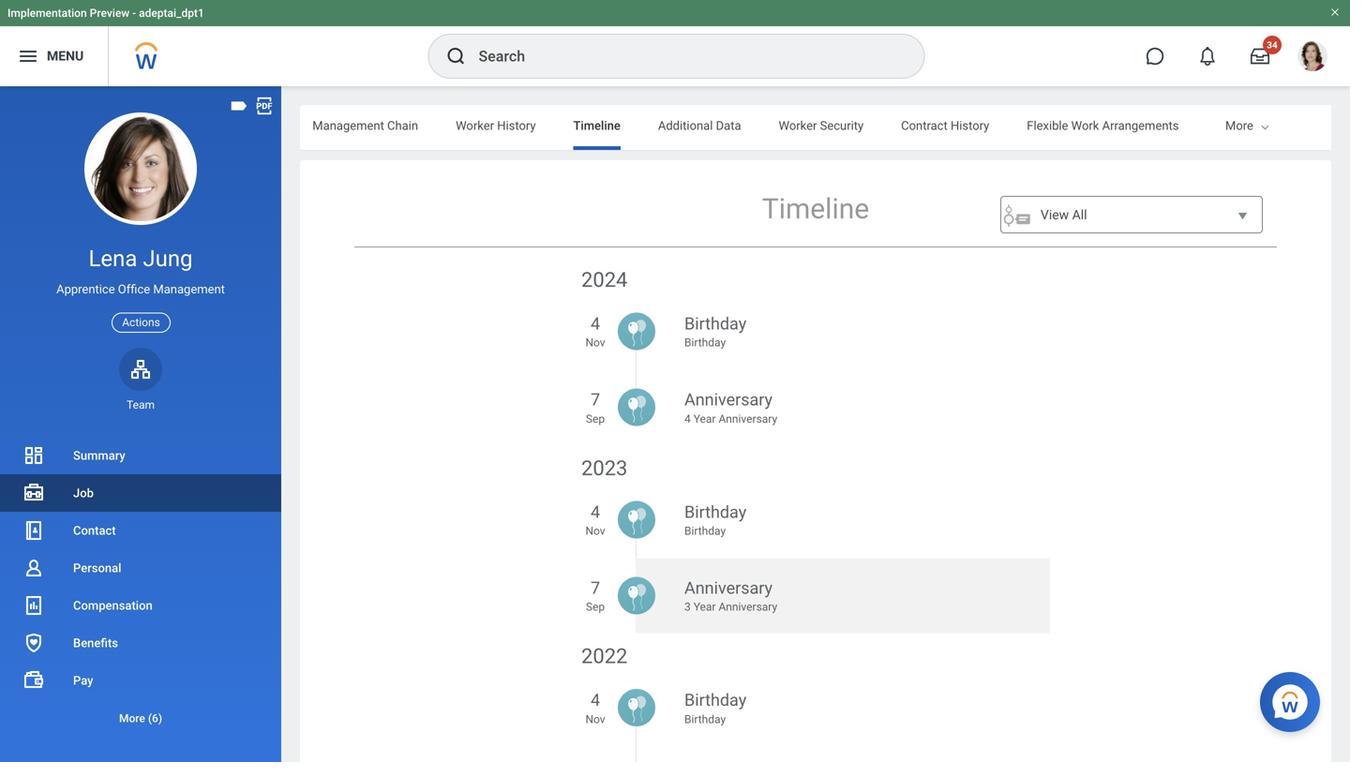 Task type: vqa. For each thing, say whether or not it's contained in the screenshot.
Contact 'icon'
yes



Task type: locate. For each thing, give the bounding box(es) containing it.
2023
[[582, 456, 628, 481]]

1 vertical spatial sep
[[586, 601, 605, 614]]

0 vertical spatial timeline
[[574, 119, 621, 133]]

nov for 2022
[[586, 713, 605, 726]]

sep
[[586, 412, 605, 426], [586, 601, 605, 614]]

pay
[[73, 674, 93, 688]]

2 birthday birthday from the top
[[685, 503, 747, 538]]

anniversary
[[685, 390, 773, 410], [719, 412, 778, 426], [685, 579, 773, 598], [719, 601, 778, 614]]

summary link
[[0, 437, 281, 475]]

2 vertical spatial 4 nov
[[586, 691, 605, 726]]

management left 'chain'
[[313, 119, 384, 133]]

1 horizontal spatial history
[[951, 119, 990, 133]]

birthday birthday for 2024
[[685, 314, 747, 349]]

2 nov from the top
[[586, 525, 605, 538]]

1 7 sep from the top
[[586, 390, 605, 426]]

1 vertical spatial birthday birthday
[[685, 503, 747, 538]]

4 nov inside the 2023 menu item
[[586, 503, 605, 538]]

compensation image
[[23, 595, 45, 617]]

worker down the search icon
[[456, 119, 494, 133]]

7 for anniversary 3 year anniversary
[[591, 579, 600, 598]]

0 vertical spatial 7
[[591, 390, 600, 410]]

chain
[[387, 119, 418, 133]]

4 for 2024
[[591, 314, 600, 334]]

4 nov inside 2022 menu item
[[586, 691, 605, 726]]

notifications large image
[[1199, 47, 1217, 66]]

birthday birthday inside 2022 menu item
[[685, 691, 747, 726]]

year inside anniversary 4 year anniversary
[[694, 412, 716, 426]]

1 vertical spatial year
[[694, 601, 716, 614]]

0 vertical spatial year
[[694, 412, 716, 426]]

0 vertical spatial management
[[313, 119, 384, 133]]

1 nov from the top
[[586, 336, 605, 349]]

menu banner
[[0, 0, 1351, 86]]

4 nov down 2023
[[586, 503, 605, 538]]

history for contract history
[[951, 119, 990, 133]]

worker left security on the right top
[[779, 119, 817, 133]]

all
[[1073, 207, 1088, 223]]

4 for 2023
[[591, 503, 600, 522]]

team
[[127, 398, 155, 412]]

2 vertical spatial nov
[[586, 713, 605, 726]]

2 year from the top
[[694, 601, 716, 614]]

1 worker from the left
[[456, 119, 494, 133]]

nov
[[586, 336, 605, 349], [586, 525, 605, 538], [586, 713, 605, 726]]

7
[[591, 390, 600, 410], [591, 579, 600, 598]]

0 horizontal spatial worker
[[456, 119, 494, 133]]

view team image
[[129, 358, 152, 381]]

0 vertical spatial nov
[[586, 336, 605, 349]]

work
[[1072, 119, 1100, 133]]

nov down 2023
[[586, 525, 605, 538]]

7 up 2022
[[591, 579, 600, 598]]

management down jung
[[153, 282, 225, 297]]

1 history from the left
[[497, 119, 536, 133]]

job
[[73, 486, 94, 500]]

nov for 2024
[[586, 336, 605, 349]]

4 inside 2024 menu item
[[591, 314, 600, 334]]

history for worker history
[[497, 119, 536, 133]]

personal image
[[23, 557, 45, 580]]

contract history
[[902, 119, 990, 133]]

2 worker from the left
[[779, 119, 817, 133]]

1 birthday from the top
[[685, 314, 747, 334]]

3 nov from the top
[[586, 713, 605, 726]]

management
[[313, 119, 384, 133], [153, 282, 225, 297]]

2 sep from the top
[[586, 601, 605, 614]]

lena jung
[[89, 245, 193, 272]]

timeline
[[574, 119, 621, 133], [762, 192, 870, 226]]

Search Workday  search field
[[479, 36, 886, 77]]

0 vertical spatial sep
[[586, 412, 605, 426]]

birthday
[[685, 314, 747, 334], [685, 336, 726, 349], [685, 503, 747, 522], [685, 525, 726, 538], [685, 691, 747, 711], [685, 713, 726, 726]]

7 up 2023
[[591, 390, 600, 410]]

4 nov for 2023
[[586, 503, 605, 538]]

nov down 2024 on the top of page
[[586, 336, 605, 349]]

0 horizontal spatial history
[[497, 119, 536, 133]]

nov inside 2022 menu item
[[586, 713, 605, 726]]

more
[[1226, 119, 1254, 133], [119, 712, 145, 725]]

1 horizontal spatial management
[[313, 119, 384, 133]]

more inside more (6) dropdown button
[[119, 712, 145, 725]]

lena
[[89, 245, 137, 272]]

2 history from the left
[[951, 119, 990, 133]]

4 nov
[[586, 314, 605, 349], [586, 503, 605, 538], [586, 691, 605, 726]]

0 vertical spatial birthday birthday
[[685, 314, 747, 349]]

contact
[[73, 524, 116, 538]]

2023 menu item
[[582, 455, 1050, 577]]

worker
[[456, 119, 494, 133], [779, 119, 817, 133]]

2 4 nov from the top
[[586, 503, 605, 538]]

timeline left additional
[[574, 119, 621, 133]]

7 sep up 2022
[[586, 579, 605, 614]]

4 inside the 2023 menu item
[[591, 503, 600, 522]]

management chain
[[313, 119, 418, 133]]

sep for anniversary 4 year anniversary
[[586, 412, 605, 426]]

1 sep from the top
[[586, 412, 605, 426]]

tab list
[[0, 105, 1179, 150]]

anniversary 3 year anniversary
[[685, 579, 778, 614]]

justify image
[[17, 45, 39, 68]]

history
[[497, 119, 536, 133], [951, 119, 990, 133]]

0 vertical spatial 4 nov
[[586, 314, 605, 349]]

sep up 2022
[[586, 601, 605, 614]]

data
[[716, 119, 741, 133]]

1 vertical spatial 4 nov
[[586, 503, 605, 538]]

4 nov down 2024 on the top of page
[[586, 314, 605, 349]]

list
[[0, 437, 281, 737]]

timeline down worker security
[[762, 192, 870, 226]]

2 7 sep from the top
[[586, 579, 605, 614]]

profile logan mcneil image
[[1298, 41, 1328, 75]]

4 nov down 2022
[[586, 691, 605, 726]]

3 birthday from the top
[[685, 503, 747, 522]]

nov inside the 2023 menu item
[[586, 525, 605, 538]]

1 year from the top
[[694, 412, 716, 426]]

34 button
[[1240, 36, 1282, 77]]

birthday birthday inside the 2023 menu item
[[685, 503, 747, 538]]

worker security
[[779, 119, 864, 133]]

3
[[685, 601, 691, 614]]

1 7 from the top
[[591, 390, 600, 410]]

menu
[[582, 257, 1050, 763]]

7 sep
[[586, 390, 605, 426], [586, 579, 605, 614]]

benefits image
[[23, 632, 45, 655]]

4
[[591, 314, 600, 334], [685, 412, 691, 426], [591, 503, 600, 522], [591, 691, 600, 711]]

personal
[[73, 561, 121, 575]]

year
[[694, 412, 716, 426], [694, 601, 716, 614]]

compensation link
[[0, 587, 281, 625]]

1 vertical spatial 7 sep
[[586, 579, 605, 614]]

year for anniversary 4 year anniversary
[[694, 412, 716, 426]]

0 vertical spatial 7 sep
[[586, 390, 605, 426]]

pay link
[[0, 662, 281, 700]]

nov down 2022
[[586, 713, 605, 726]]

1 horizontal spatial more
[[1226, 119, 1254, 133]]

1 vertical spatial more
[[119, 712, 145, 725]]

birthday birthday
[[685, 314, 747, 349], [685, 503, 747, 538], [685, 691, 747, 726]]

apprentice
[[56, 282, 115, 297]]

pay image
[[23, 670, 45, 692]]

4 nov inside 2024 menu item
[[586, 314, 605, 349]]

1 horizontal spatial worker
[[779, 119, 817, 133]]

personal link
[[0, 550, 281, 587]]

0 horizontal spatial more
[[119, 712, 145, 725]]

(6)
[[148, 712, 162, 725]]

1 4 nov from the top
[[586, 314, 605, 349]]

nov inside 2024 menu item
[[586, 336, 605, 349]]

2 7 from the top
[[591, 579, 600, 598]]

navigation pane region
[[0, 86, 281, 763]]

sep for anniversary 3 year anniversary
[[586, 601, 605, 614]]

sep up 2023
[[586, 412, 605, 426]]

4 inside 2022 menu item
[[591, 691, 600, 711]]

0 horizontal spatial timeline
[[574, 119, 621, 133]]

search image
[[445, 45, 468, 68]]

2 vertical spatial birthday birthday
[[685, 691, 747, 726]]

1 vertical spatial management
[[153, 282, 225, 297]]

apprentice office management
[[56, 282, 225, 297]]

more for more (6)
[[119, 712, 145, 725]]

jung
[[143, 245, 193, 272]]

worker for worker history
[[456, 119, 494, 133]]

7 sep up 2023
[[586, 390, 605, 426]]

year inside anniversary 3 year anniversary
[[694, 601, 716, 614]]

birthday birthday inside 2024 menu item
[[685, 314, 747, 349]]

contact image
[[23, 520, 45, 542]]

job link
[[0, 475, 281, 512]]

anniversary 4 year anniversary
[[685, 390, 778, 426]]

worker for worker security
[[779, 119, 817, 133]]

1 birthday birthday from the top
[[685, 314, 747, 349]]

0 horizontal spatial management
[[153, 282, 225, 297]]

more down inbox large "icon"
[[1226, 119, 1254, 133]]

1 vertical spatial 7
[[591, 579, 600, 598]]

3 4 nov from the top
[[586, 691, 605, 726]]

3 birthday birthday from the top
[[685, 691, 747, 726]]

1 vertical spatial nov
[[586, 525, 605, 538]]

tab list containing management chain
[[0, 105, 1179, 150]]

0 vertical spatial more
[[1226, 119, 1254, 133]]

more left (6)
[[119, 712, 145, 725]]

1 horizontal spatial timeline
[[762, 192, 870, 226]]



Task type: describe. For each thing, give the bounding box(es) containing it.
job image
[[23, 482, 45, 505]]

contact link
[[0, 512, 281, 550]]

adeptai_dpt1
[[139, 7, 204, 20]]

security
[[820, 119, 864, 133]]

4 inside anniversary 4 year anniversary
[[685, 412, 691, 426]]

6 birthday from the top
[[685, 713, 726, 726]]

year for anniversary 3 year anniversary
[[694, 601, 716, 614]]

arrangements
[[1103, 119, 1179, 133]]

1 vertical spatial timeline
[[762, 192, 870, 226]]

more (6) button
[[0, 708, 281, 730]]

contract
[[902, 119, 948, 133]]

nov for 2023
[[586, 525, 605, 538]]

menu containing 2024
[[582, 257, 1050, 763]]

more for more
[[1226, 119, 1254, 133]]

compensation
[[73, 599, 153, 613]]

benefits link
[[0, 625, 281, 662]]

4 nov for 2022
[[586, 691, 605, 726]]

more (6) button
[[0, 700, 281, 737]]

benefits
[[73, 636, 118, 650]]

34
[[1267, 39, 1278, 51]]

5 birthday from the top
[[685, 691, 747, 711]]

2 birthday from the top
[[685, 336, 726, 349]]

close environment banner image
[[1330, 7, 1341, 18]]

birthday birthday for 2023
[[685, 503, 747, 538]]

view
[[1041, 207, 1069, 223]]

7 for anniversary 4 year anniversary
[[591, 390, 600, 410]]

4 for 2022
[[591, 691, 600, 711]]

actions
[[122, 316, 160, 329]]

office
[[118, 282, 150, 297]]

summary
[[73, 449, 125, 463]]

2024
[[582, 268, 628, 292]]

view all button
[[1001, 196, 1263, 235]]

flexible
[[1027, 119, 1069, 133]]

menu button
[[0, 26, 108, 86]]

2022 menu item
[[582, 643, 1050, 763]]

summary image
[[23, 445, 45, 467]]

tag image
[[229, 96, 249, 116]]

menu
[[47, 48, 84, 64]]

more (6)
[[119, 712, 162, 725]]

2024 menu item
[[582, 266, 1050, 389]]

4 birthday from the top
[[685, 525, 726, 538]]

7 sep for anniversary 4 year anniversary
[[586, 390, 605, 426]]

team lena jung element
[[119, 398, 162, 413]]

management inside navigation pane region
[[153, 282, 225, 297]]

list containing summary
[[0, 437, 281, 737]]

-
[[132, 7, 136, 20]]

additional data
[[658, 119, 741, 133]]

actions button
[[112, 313, 171, 333]]

implementation preview -   adeptai_dpt1
[[8, 7, 204, 20]]

team link
[[119, 348, 162, 413]]

worker history
[[456, 119, 536, 133]]

view all
[[1041, 207, 1088, 223]]

preview
[[90, 7, 130, 20]]

flexible work arrangements
[[1027, 119, 1179, 133]]

7 sep for anniversary 3 year anniversary
[[586, 579, 605, 614]]

implementation
[[8, 7, 87, 20]]

birthday birthday for 2022
[[685, 691, 747, 726]]

inbox large image
[[1251, 47, 1270, 66]]

4 nov for 2024
[[586, 314, 605, 349]]

2022
[[582, 645, 628, 669]]

view printable version (pdf) image
[[254, 96, 275, 116]]

additional
[[658, 119, 713, 133]]



